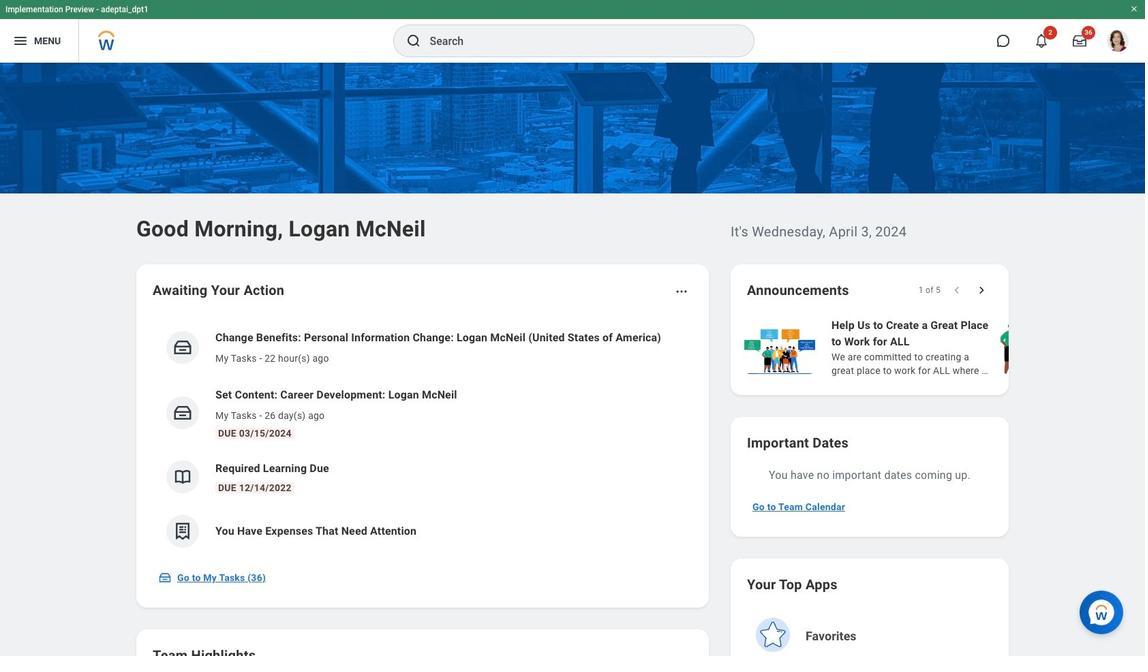 Task type: vqa. For each thing, say whether or not it's contained in the screenshot.
banner
yes



Task type: describe. For each thing, give the bounding box(es) containing it.
0 horizontal spatial list
[[153, 319, 693, 559]]

profile logan mcneil image
[[1108, 30, 1130, 55]]

close environment banner image
[[1131, 5, 1139, 13]]

book open image
[[173, 467, 193, 488]]

0 vertical spatial inbox image
[[173, 338, 193, 358]]

1 horizontal spatial list
[[742, 316, 1146, 379]]

inbox large image
[[1074, 34, 1087, 48]]

search image
[[406, 33, 422, 49]]

related actions image
[[675, 285, 689, 299]]



Task type: locate. For each thing, give the bounding box(es) containing it.
inbox image
[[173, 403, 193, 424]]

notifications large image
[[1035, 34, 1049, 48]]

chevron left small image
[[951, 284, 965, 297]]

dashboard expenses image
[[173, 522, 193, 542]]

main content
[[0, 63, 1146, 657]]

justify image
[[12, 33, 29, 49]]

banner
[[0, 0, 1146, 63]]

0 horizontal spatial inbox image
[[158, 572, 172, 585]]

list
[[742, 316, 1146, 379], [153, 319, 693, 559]]

1 vertical spatial inbox image
[[158, 572, 172, 585]]

Search Workday  search field
[[430, 26, 726, 56]]

status
[[919, 285, 941, 296]]

1 horizontal spatial inbox image
[[173, 338, 193, 358]]

inbox image
[[173, 338, 193, 358], [158, 572, 172, 585]]

chevron right small image
[[975, 284, 989, 297]]



